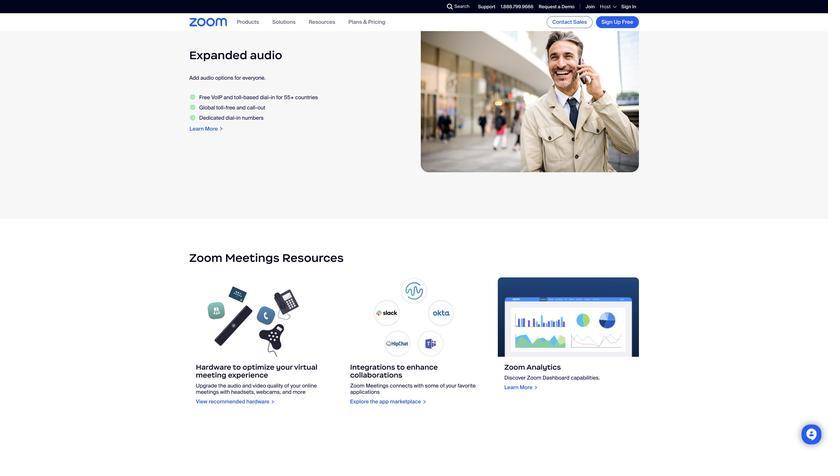 Task type: locate. For each thing, give the bounding box(es) containing it.
meetings
[[196, 389, 219, 396]]

0 horizontal spatial the
[[219, 383, 226, 390]]

view
[[196, 398, 208, 405]]

add audio options for everyone.
[[189, 74, 266, 81]]

0 horizontal spatial toll-
[[216, 104, 226, 111]]

sign left in
[[622, 4, 632, 10]]

0 vertical spatial meetings
[[225, 251, 280, 265]]

1 horizontal spatial more
[[520, 384, 533, 391]]

0 vertical spatial more
[[205, 125, 218, 132]]

1 horizontal spatial in
[[271, 94, 275, 101]]

0 horizontal spatial meetings
[[225, 251, 280, 265]]

search image
[[447, 4, 453, 10]]

learn down discover
[[505, 384, 519, 391]]

0 vertical spatial the
[[219, 383, 226, 390]]

options
[[215, 74, 234, 81]]

your inside integrations to enhance collaborations zoom meetings connects with some of your favorite applications explore the app marketplace
[[446, 383, 457, 390]]

to left optimize
[[233, 363, 241, 372]]

the down meeting
[[219, 383, 226, 390]]

in
[[271, 94, 275, 101], [237, 115, 241, 122]]

toll- down voip
[[216, 104, 226, 111]]

audio up everyone.
[[250, 48, 283, 62]]

for left 55+
[[276, 94, 283, 101]]

hardware
[[247, 398, 270, 405]]

0 horizontal spatial with
[[220, 389, 230, 396]]

support
[[479, 4, 496, 10]]

of right quality on the left bottom
[[285, 383, 289, 390]]

audio down experience
[[228, 383, 241, 390]]

0 horizontal spatial for
[[235, 74, 241, 81]]

0 horizontal spatial dial-
[[226, 115, 237, 122]]

up
[[614, 19, 621, 25]]

based
[[244, 94, 259, 101]]

1 horizontal spatial with
[[414, 383, 424, 390]]

of right some
[[440, 383, 445, 390]]

more inside zoom analytics discover zoom dashboard capabilities. learn more
[[520, 384, 533, 391]]

support link
[[479, 4, 496, 10]]

zoom
[[189, 251, 223, 265], [505, 363, 526, 372], [527, 375, 542, 382], [350, 383, 365, 390]]

your up quality on the left bottom
[[276, 363, 293, 372]]

audio for add
[[201, 74, 214, 81]]

the left "app"
[[370, 398, 378, 405]]

to for integrations
[[397, 363, 405, 372]]

recommended
[[209, 398, 245, 405]]

to
[[233, 363, 241, 372], [397, 363, 405, 372]]

of
[[285, 383, 289, 390], [440, 383, 445, 390]]

meetings
[[225, 251, 280, 265], [366, 383, 389, 390]]

expanded audio image
[[421, 9, 639, 172]]

1 vertical spatial more
[[520, 384, 533, 391]]

optimize
[[243, 363, 275, 372]]

call-
[[247, 104, 258, 111]]

dashboard
[[543, 375, 570, 382]]

toll-
[[234, 94, 244, 101], [216, 104, 226, 111]]

your
[[276, 363, 293, 372], [291, 383, 301, 390], [446, 383, 457, 390]]

hardware
[[196, 363, 231, 372]]

in down global toll-free and call-out at the left top of the page
[[237, 115, 241, 122]]

2 horizontal spatial audio
[[250, 48, 283, 62]]

0 horizontal spatial to
[[233, 363, 241, 372]]

0 horizontal spatial sign
[[602, 19, 613, 25]]

numbers
[[242, 115, 264, 122]]

your left favorite
[[446, 383, 457, 390]]

to up connects
[[397, 363, 405, 372]]

1 horizontal spatial the
[[370, 398, 378, 405]]

0 vertical spatial learn
[[190, 125, 204, 132]]

1 vertical spatial free
[[199, 94, 210, 101]]

sign left up
[[602, 19, 613, 25]]

with left some
[[414, 383, 424, 390]]

1 horizontal spatial toll-
[[234, 94, 244, 101]]

more
[[205, 125, 218, 132], [520, 384, 533, 391]]

free
[[226, 104, 235, 111]]

hardware to optimize your virtual meeting experience upgrade the audio and video quality of your online meetings with headsets, webcams, and more view recommended hardware
[[196, 363, 318, 405]]

free right up
[[623, 19, 634, 25]]

dedicated dial-in numbers
[[199, 115, 264, 122]]

0 vertical spatial toll-
[[234, 94, 244, 101]]

1 vertical spatial meetings
[[366, 383, 389, 390]]

dial- up out
[[260, 94, 271, 101]]

more down discover
[[520, 384, 533, 391]]

1 horizontal spatial free
[[623, 19, 634, 25]]

1 vertical spatial learn
[[505, 384, 519, 391]]

learn down dedicated
[[190, 125, 204, 132]]

1 horizontal spatial of
[[440, 383, 445, 390]]

0 vertical spatial sign
[[622, 4, 632, 10]]

2 to from the left
[[397, 363, 405, 372]]

0 horizontal spatial in
[[237, 115, 241, 122]]

2 vertical spatial audio
[[228, 383, 241, 390]]

1.888.799.9666 link
[[501, 4, 534, 10]]

toll- up global toll-free and call-out at the left top of the page
[[234, 94, 244, 101]]

1 of from the left
[[285, 383, 289, 390]]

audio for expanded
[[250, 48, 283, 62]]

1 horizontal spatial dial-
[[260, 94, 271, 101]]

solutions
[[273, 19, 296, 26]]

your left online
[[291, 383, 301, 390]]

enhance
[[407, 363, 438, 372]]

audio inside hardware to optimize your virtual meeting experience upgrade the audio and video quality of your online meetings with headsets, webcams, and more view recommended hardware
[[228, 383, 241, 390]]

products button
[[237, 19, 259, 26]]

1 horizontal spatial meetings
[[366, 383, 389, 390]]

more
[[293, 389, 306, 396]]

upgrade
[[196, 383, 217, 390]]

sign in link
[[622, 4, 637, 10]]

free up global
[[199, 94, 210, 101]]

request a demo link
[[539, 4, 575, 10]]

sign up free
[[602, 19, 634, 25]]

audio
[[250, 48, 283, 62], [201, 74, 214, 81], [228, 383, 241, 390]]

meetings inside integrations to enhance collaborations zoom meetings connects with some of your favorite applications explore the app marketplace
[[366, 383, 389, 390]]

with inside hardware to optimize your virtual meeting experience upgrade the audio and video quality of your online meetings with headsets, webcams, and more view recommended hardware
[[220, 389, 230, 396]]

sign for sign in
[[622, 4, 632, 10]]

hardware image
[[189, 278, 331, 357]]

free
[[623, 19, 634, 25], [199, 94, 210, 101]]

for right options
[[235, 74, 241, 81]]

0 horizontal spatial of
[[285, 383, 289, 390]]

with up the recommended
[[220, 389, 230, 396]]

learn
[[190, 125, 204, 132], [505, 384, 519, 391]]

join link
[[586, 4, 595, 10]]

more down dedicated
[[205, 125, 218, 132]]

1 horizontal spatial sign
[[622, 4, 632, 10]]

headsets,
[[231, 389, 255, 396]]

and left more
[[283, 389, 292, 396]]

1 to from the left
[[233, 363, 241, 372]]

host
[[601, 4, 611, 10]]

with
[[414, 383, 424, 390], [220, 389, 230, 396]]

app
[[380, 398, 389, 405]]

1 vertical spatial sign
[[602, 19, 613, 25]]

0 vertical spatial audio
[[250, 48, 283, 62]]

0 horizontal spatial audio
[[201, 74, 214, 81]]

audio right add at the left top of the page
[[201, 74, 214, 81]]

analytics chart image
[[498, 278, 639, 357]]

global
[[199, 104, 215, 111]]

of inside integrations to enhance collaborations zoom meetings connects with some of your favorite applications explore the app marketplace
[[440, 383, 445, 390]]

1 vertical spatial audio
[[201, 74, 214, 81]]

1 vertical spatial toll-
[[216, 104, 226, 111]]

1 horizontal spatial audio
[[228, 383, 241, 390]]

1 horizontal spatial to
[[397, 363, 405, 372]]

a
[[558, 4, 561, 10]]

to inside hardware to optimize your virtual meeting experience upgrade the audio and video quality of your online meetings with headsets, webcams, and more view recommended hardware
[[233, 363, 241, 372]]

for
[[235, 74, 241, 81], [276, 94, 283, 101]]

0 horizontal spatial free
[[199, 94, 210, 101]]

0 vertical spatial free
[[623, 19, 634, 25]]

resources
[[309, 19, 336, 26], [282, 251, 344, 265]]

free voip and toll-based dial-in for 55+ countries
[[199, 94, 318, 101]]

capabilities.
[[571, 375, 600, 382]]

search image
[[447, 4, 453, 10]]

to for hardware
[[233, 363, 241, 372]]

0 vertical spatial for
[[235, 74, 241, 81]]

2 of from the left
[[440, 383, 445, 390]]

and right free
[[237, 104, 246, 111]]

1 vertical spatial for
[[276, 94, 283, 101]]

the
[[219, 383, 226, 390], [370, 398, 378, 405]]

the inside hardware to optimize your virtual meeting experience upgrade the audio and video quality of your online meetings with headsets, webcams, and more view recommended hardware
[[219, 383, 226, 390]]

sign
[[622, 4, 632, 10], [602, 19, 613, 25]]

None search field
[[423, 1, 449, 12]]

in left 55+
[[271, 94, 275, 101]]

with inside integrations to enhance collaborations zoom meetings connects with some of your favorite applications explore the app marketplace
[[414, 383, 424, 390]]

0 horizontal spatial more
[[205, 125, 218, 132]]

contact sales link
[[547, 16, 593, 28]]

and
[[224, 94, 233, 101], [237, 104, 246, 111], [242, 383, 252, 390], [283, 389, 292, 396]]

dial- down free
[[226, 115, 237, 122]]

to inside integrations to enhance collaborations zoom meetings connects with some of your favorite applications explore the app marketplace
[[397, 363, 405, 372]]

1 vertical spatial dial-
[[226, 115, 237, 122]]

1 horizontal spatial learn
[[505, 384, 519, 391]]

expanded audio
[[189, 48, 283, 62]]

1 vertical spatial the
[[370, 398, 378, 405]]

quality
[[267, 383, 283, 390]]



Task type: describe. For each thing, give the bounding box(es) containing it.
applications
[[350, 389, 380, 396]]

the inside integrations to enhance collaborations zoom meetings connects with some of your favorite applications explore the app marketplace
[[370, 398, 378, 405]]

collaborations
[[350, 371, 403, 380]]

sign up free link
[[596, 16, 639, 28]]

some
[[425, 383, 439, 390]]

contact sales
[[553, 19, 587, 25]]

0 vertical spatial resources
[[309, 19, 336, 26]]

everyone.
[[243, 74, 266, 81]]

1 vertical spatial in
[[237, 115, 241, 122]]

of inside hardware to optimize your virtual meeting experience upgrade the audio and video quality of your online meetings with headsets, webcams, and more view recommended hardware
[[285, 383, 289, 390]]

global toll-free and call-out
[[199, 104, 266, 111]]

webcams,
[[256, 389, 281, 396]]

demo
[[562, 4, 575, 10]]

search
[[455, 3, 470, 9]]

meeting
[[196, 371, 227, 380]]

55+
[[284, 94, 294, 101]]

request
[[539, 4, 557, 10]]

learn more
[[190, 125, 218, 132]]

sign for sign up free
[[602, 19, 613, 25]]

zoom meetings resources
[[189, 251, 344, 265]]

sign in
[[622, 4, 637, 10]]

0 horizontal spatial learn
[[190, 125, 204, 132]]

out
[[258, 104, 266, 111]]

plans & pricing
[[349, 19, 386, 26]]

discover
[[505, 375, 526, 382]]

products
[[237, 19, 259, 26]]

in
[[633, 4, 637, 10]]

plans
[[349, 19, 362, 26]]

countries
[[295, 94, 318, 101]]

1 vertical spatial resources
[[282, 251, 344, 265]]

plans & pricing link
[[349, 19, 386, 26]]

connects
[[390, 383, 413, 390]]

experience
[[228, 371, 268, 380]]

zoom inside integrations to enhance collaborations zoom meetings connects with some of your favorite applications explore the app marketplace
[[350, 383, 365, 390]]

integrations
[[350, 363, 396, 372]]

1 horizontal spatial for
[[276, 94, 283, 101]]

zoom logo image
[[189, 18, 227, 26]]

resources button
[[309, 19, 336, 26]]

integrations to enhance collaborations zoom meetings connects with some of your favorite applications explore the app marketplace
[[350, 363, 476, 405]]

0 vertical spatial dial-
[[260, 94, 271, 101]]

integrations image
[[344, 278, 485, 357]]

learn more link
[[189, 125, 224, 132]]

virtual
[[294, 363, 318, 372]]

sales
[[574, 19, 587, 25]]

explore
[[350, 398, 369, 405]]

marketplace
[[390, 398, 421, 405]]

0 vertical spatial in
[[271, 94, 275, 101]]

pricing
[[368, 19, 386, 26]]

zoom analytics discover zoom dashboard capabilities. learn more
[[505, 363, 600, 391]]

video
[[253, 383, 266, 390]]

add
[[189, 74, 199, 81]]

dedicated
[[199, 115, 225, 122]]

voip
[[212, 94, 223, 101]]

join
[[586, 4, 595, 10]]

expanded
[[189, 48, 248, 62]]

request a demo
[[539, 4, 575, 10]]

and up free
[[224, 94, 233, 101]]

1.888.799.9666
[[501, 4, 534, 10]]

online
[[302, 383, 317, 390]]

host button
[[601, 4, 617, 10]]

and down experience
[[242, 383, 252, 390]]

&
[[364, 19, 367, 26]]

analytics
[[527, 363, 561, 372]]

solutions button
[[273, 19, 296, 26]]

learn inside zoom analytics discover zoom dashboard capabilities. learn more
[[505, 384, 519, 391]]

favorite
[[458, 383, 476, 390]]

contact
[[553, 19, 573, 25]]



Task type: vqa. For each thing, say whether or not it's contained in the screenshot.


